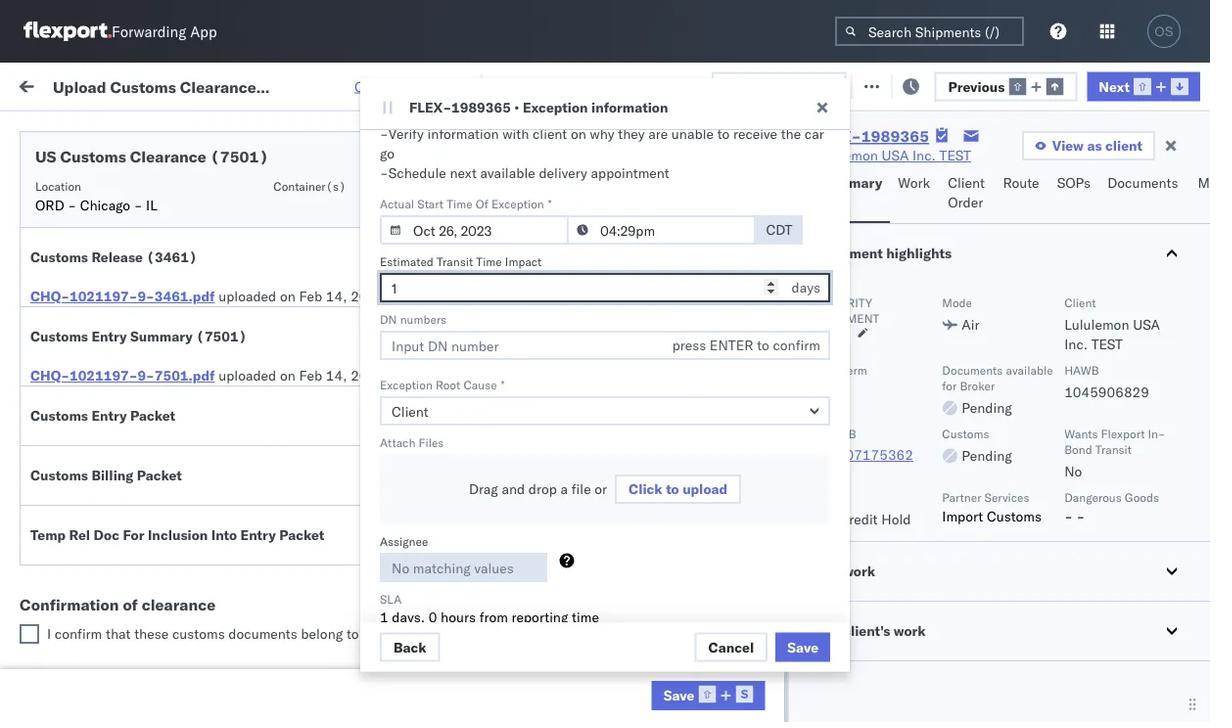 Task type: locate. For each thing, give the bounding box(es) containing it.
ocean
[[599, 164, 639, 181], [599, 207, 639, 224], [599, 250, 639, 267], [599, 293, 639, 310], [599, 336, 639, 354], [599, 379, 639, 397], [599, 423, 639, 440], [599, 466, 639, 483], [599, 509, 639, 526], [599, 595, 639, 612]]

1 flex-2006134 from the top
[[1081, 379, 1183, 397]]

select file button for customs entry packet
[[662, 402, 754, 431]]

1 uploaded from the top
[[219, 288, 276, 305]]

by:
[[71, 120, 90, 137]]

1 vertical spatial confirm delivery button
[[45, 334, 149, 356]]

4 resize handle column header from the left
[[693, 152, 717, 723]]

cleared
[[670, 626, 716, 643]]

usa down flex-1989365
[[882, 147, 909, 164]]

file exception button
[[846, 70, 981, 99], [846, 70, 981, 99], [712, 72, 847, 101], [712, 72, 847, 101]]

2 netherlands from the top
[[45, 302, 122, 319]]

1 fcl from the top
[[643, 164, 668, 181]]

uploaded for 3461.pdf
[[219, 288, 276, 305]]

delivery up confirm pickup from los angeles, ca
[[107, 465, 157, 482]]

pm for air
[[348, 681, 370, 698]]

from inside confirm pickup from los angeles, ca
[[144, 498, 173, 515]]

0 vertical spatial rotterdam,
[[177, 153, 246, 170]]

customs
[[60, 147, 126, 166], [93, 239, 148, 257], [30, 249, 88, 266], [30, 328, 88, 345], [30, 407, 88, 425], [942, 426, 989, 441], [30, 467, 88, 484], [987, 508, 1042, 525]]

schedule pickup from los angeles, ca for 1:59 am cst, feb 14, 2023
[[45, 369, 264, 405]]

1 vertical spatial llc
[[953, 595, 977, 612]]

3, for 7:30 am cst, feb 3, 2023
[[436, 207, 449, 224]]

schedule pickup from los angeles, ca link
[[45, 368, 278, 407], [45, 411, 278, 450], [45, 540, 278, 579]]

integration test account - karl lagerfeld for 1:00 am cst, feb 3, 2023
[[854, 164, 1109, 181]]

i
[[47, 626, 51, 643]]

1 vertical spatial 1988285
[[1123, 595, 1183, 612]]

fcl down -- : -- -- text box
[[643, 250, 668, 267]]

clearance for (7501)
[[130, 147, 206, 166]]

pickup for schedule pickup from los angeles international airport button
[[107, 627, 149, 644]]

documents inside button
[[1108, 174, 1179, 191]]

due
[[577, 78, 602, 95]]

0 vertical spatial 7:30
[[315, 207, 345, 224]]

upload down ord
[[45, 239, 90, 257]]

0 vertical spatial lululemon
[[813, 147, 878, 164]]

1 llc from the top
[[953, 552, 977, 569]]

feb down the 7:30 pm cst, feb 4, 2023
[[299, 288, 322, 305]]

click to upload button
[[615, 475, 741, 504]]

work down credit
[[843, 563, 875, 580]]

ocean fcl down -- : -- -- text box
[[599, 250, 668, 267]]

1 vertical spatial 2:30 pm cst, feb 17, 2023
[[315, 681, 494, 698]]

•
[[514, 99, 520, 116]]

1 1:00 from the top
[[315, 164, 345, 181]]

schedule pickup from los angeles, ca button for 1:59 am cst, feb 14, 2023
[[45, 368, 278, 409]]

no down bond on the right of page
[[1065, 463, 1082, 480]]

for left work,
[[186, 121, 203, 136]]

schedule
[[388, 165, 446, 182], [45, 369, 103, 386], [45, 412, 103, 429], [45, 465, 103, 482], [45, 541, 103, 558], [45, 594, 103, 611], [45, 627, 103, 644]]

feb inside due feb 10, 12:00 am
[[606, 78, 630, 95]]

cdt
[[766, 221, 793, 238]]

14, down 1:00 am cst, feb 7, 2023
[[326, 367, 347, 384]]

save down cleared
[[664, 687, 695, 704]]

0 vertical spatial no
[[459, 121, 475, 136]]

2 2006134 from the top
[[1123, 509, 1183, 526]]

1 vertical spatial save
[[664, 687, 695, 704]]

appointment
[[160, 465, 241, 482], [160, 594, 241, 611]]

of inside -verify information with client on why they are unable to receive the car go -schedule next available delivery appointment -upload screenshot of delivery appointment time
[[509, 184, 521, 201]]

into
[[211, 527, 237, 544]]

client lululemon usa inc. test incoterm fob
[[820, 295, 1160, 401]]

1 schedule delivery appointment from the top
[[45, 465, 241, 482]]

2:30
[[315, 638, 345, 655], [315, 681, 345, 698]]

1 vertical spatial hold
[[882, 511, 911, 528]]

schedule pickup from los angeles, ca down confirm pickup from los angeles, ca button
[[45, 541, 264, 578]]

0 horizontal spatial time
[[572, 609, 599, 626]]

dangerous
[[1065, 490, 1122, 505]]

1 appointment from the top
[[160, 465, 241, 482]]

select
[[674, 249, 715, 266], [674, 328, 715, 345], [674, 407, 715, 425], [674, 467, 715, 484], [674, 527, 715, 544]]

7:30 down container(s)
[[315, 207, 345, 224]]

pm
[[348, 250, 370, 267], [348, 638, 370, 655], [348, 681, 370, 698]]

view as client button
[[1022, 131, 1156, 161]]

ca down 'customs entry packet'
[[45, 431, 64, 449]]

feb down 1:59 am cst, feb 14, 2023
[[409, 423, 433, 440]]

1 horizontal spatial client
[[1065, 295, 1096, 310]]

client inside -verify information with client on why they are unable to receive the car go -schedule next available delivery appointment -upload screenshot of delivery appointment time
[[533, 125, 567, 142]]

entry
[[92, 328, 127, 345], [92, 407, 127, 425], [240, 527, 276, 544]]

for left broker
[[942, 378, 957, 393]]

import
[[165, 76, 209, 93], [942, 508, 983, 525]]

feb down assignee
[[409, 552, 433, 569]]

1:00 down progress
[[315, 164, 345, 181]]

1 vertical spatial no
[[821, 326, 839, 343]]

2 horizontal spatial no
[[1065, 463, 1082, 480]]

integration
[[854, 164, 921, 181], [854, 207, 921, 224], [854, 250, 921, 267], [854, 293, 921, 310], [854, 336, 921, 354], [854, 638, 921, 655], [854, 681, 921, 698]]

documents inside documents available for broker
[[942, 363, 1003, 378]]

0 vertical spatial import
[[165, 76, 209, 93]]

1 vertical spatial flex-2130384
[[1081, 293, 1183, 310]]

3 integration from the top
[[854, 250, 921, 267]]

1:00 for 1:00 am cst, feb 3, 2023
[[315, 164, 345, 181]]

packet for customs billing packet
[[137, 467, 182, 484]]

time left impact
[[476, 254, 502, 269]]

upload
[[388, 184, 433, 201], [45, 239, 90, 257]]

schedule pickup from los angeles, ca button for 1:59 am cst, feb 17, 2023
[[45, 540, 278, 581]]

flex-1911408 up goods
[[1081, 466, 1183, 483]]

MMM D, YYYY text field
[[380, 215, 569, 245]]

1 vertical spatial 2006134
[[1123, 509, 1183, 526]]

1 horizontal spatial no
[[821, 326, 839, 343]]

summary inside 'button'
[[820, 174, 883, 191]]

customs down ocean lcl
[[614, 626, 667, 643]]

inc.
[[913, 147, 936, 164], [1065, 336, 1088, 353]]

1 vertical spatial (7501)
[[196, 328, 247, 345]]

my client's work button
[[789, 602, 1210, 661]]

1 flex-2130387 from the top
[[1081, 164, 1183, 181]]

14, down the 7:30 pm cst, feb 4, 2023
[[326, 288, 347, 305]]

bookings
[[727, 423, 784, 440], [854, 423, 911, 440], [727, 466, 784, 483], [854, 466, 911, 483]]

select file button for temp rel doc for inclusion into entry packet
[[662, 521, 754, 550]]

to left this
[[347, 626, 359, 643]]

account
[[955, 164, 1006, 181], [955, 207, 1006, 224], [955, 250, 1006, 267], [955, 293, 1006, 310], [955, 336, 1006, 354], [863, 552, 915, 569], [863, 595, 915, 612], [955, 638, 1006, 655], [955, 681, 1006, 698]]

3461.pdf
[[155, 288, 215, 305]]

1 vertical spatial my work
[[820, 563, 875, 580]]

2 integration test account - western digital from the top
[[854, 681, 1117, 698]]

0 vertical spatial 3,
[[436, 164, 449, 181]]

schedule delivery appointment button for 1:59 am cst, feb 17, 2023
[[45, 593, 241, 614]]

client down flex-1989365 • exception information
[[533, 125, 567, 142]]

1 vertical spatial schedule pickup from los angeles, ca button
[[45, 411, 278, 452]]

0 vertical spatial usa
[[882, 147, 909, 164]]

2 15, from the top
[[436, 466, 457, 483]]

documents for documents available for broker
[[942, 363, 1003, 378]]

(7501) for customs entry summary (7501)
[[196, 328, 247, 345]]

schedule delivery appointment link
[[45, 464, 241, 483], [45, 593, 241, 613]]

1 2006134 from the top
[[1123, 379, 1183, 397]]

confirm pickup from rotterdam, netherlands
[[45, 153, 246, 190], [45, 283, 246, 319]]

feb up numbers
[[409, 293, 433, 310]]

confirm delivery button for 1:00 am cst, feb 7, 2023
[[45, 334, 149, 356]]

1 schedule pickup from los angeles, ca button from the top
[[45, 368, 278, 409]]

delivery up these
[[107, 594, 157, 611]]

appointment down they
[[591, 165, 670, 182]]

4 integration test account - karl lagerfeld from the top
[[854, 293, 1109, 310]]

file for customs entry summary (7501)
[[719, 328, 743, 345]]

customs entry summary (7501)
[[30, 328, 247, 345]]

import inside the partner services import customs
[[942, 508, 983, 525]]

select file for customs entry packet
[[674, 407, 743, 425]]

1911408 up goods
[[1123, 466, 1183, 483]]

0 horizontal spatial hold
[[820, 490, 846, 505]]

4 select from the top
[[674, 467, 715, 484]]

0 vertical spatial flex-2006134
[[1081, 379, 1183, 397]]

2 karl from the top
[[1022, 207, 1047, 224]]

rotterdam, for 5:00 am cst, feb 6, 2023
[[177, 283, 246, 300]]

0 vertical spatial 1911408
[[1123, 423, 1183, 440]]

2 schedule delivery appointment button from the top
[[45, 593, 241, 614]]

0 vertical spatial flex-1911408
[[1081, 423, 1183, 440]]

17, for ocean lcl
[[436, 595, 457, 612]]

delivery for 1:59 am cst, feb 17, 2023
[[107, 594, 157, 611]]

1 flex-1911408 from the top
[[1081, 423, 1183, 440]]

test inside client lululemon usa inc. test incoterm fob
[[1092, 336, 1123, 353]]

lululemon usa inc. test link
[[813, 146, 971, 165]]

angeles, for 1:59 am cst, feb 15, 2023's schedule pickup from los angeles, ca "button"
[[210, 412, 264, 429]]

from inside schedule pickup from los angeles international airport
[[152, 627, 181, 644]]

on
[[479, 76, 494, 93], [571, 125, 586, 142], [280, 288, 296, 305], [280, 367, 296, 384]]

1 : from the left
[[140, 121, 144, 136]]

2 1:59 am cst, feb 17, 2023 from the top
[[315, 552, 495, 569]]

client up hawb on the bottom
[[1065, 295, 1096, 310]]

test
[[940, 147, 971, 164], [1092, 336, 1123, 353]]

flex-2006134 for 1:59 am cst, feb 17, 2023
[[1081, 509, 1183, 526]]

pickup for 1:59 am cst, feb 15, 2023's schedule pickup from los angeles, ca "button"
[[107, 412, 149, 429]]

1 horizontal spatial that
[[478, 626, 503, 643]]

documents inside upload customs clearance documents
[[45, 259, 116, 276]]

customs down the clearance
[[172, 626, 225, 643]]

available down the with
[[480, 165, 535, 182]]

pending for customs
[[962, 448, 1012, 465]]

dn numbers
[[380, 312, 447, 327]]

0 horizontal spatial :
[[140, 121, 144, 136]]

flex-2006134 up flexport
[[1081, 379, 1183, 397]]

1:59 am cst, feb 17, 2023 up i confirm that these customs documents belong to this shipment and that goods have been customs cleared
[[315, 595, 495, 612]]

flex-2130384 for 5:00 am cst, feb 6, 2023
[[1081, 293, 1183, 310]]

confirm for 1:00 am cst, feb 3, 2023
[[45, 153, 95, 170]]

1 horizontal spatial client
[[1106, 137, 1143, 154]]

confirm for 1:59 am cst, feb 17, 2023
[[45, 498, 95, 515]]

3 2130384 from the top
[[1123, 336, 1183, 354]]

blocked,
[[240, 121, 289, 136]]

feb down 5:00
[[299, 367, 322, 384]]

1 vertical spatial available
[[1006, 363, 1053, 378]]

lagerfeld for 1:00 am cst, feb 7, 2023
[[1050, 336, 1109, 354]]

appointment up the angeles
[[160, 594, 241, 611]]

schedule inside -verify information with client on why they are unable to receive the car go -schedule next available delivery appointment -upload screenshot of delivery appointment time
[[388, 165, 446, 182]]

client inside button
[[948, 174, 985, 191]]

delivery
[[99, 206, 149, 223], [99, 335, 149, 353], [107, 465, 157, 482], [107, 594, 157, 611]]

flex-2130387
[[1081, 164, 1183, 181], [1081, 207, 1183, 224]]

priority
[[820, 295, 872, 310]]

ocean down they
[[599, 164, 639, 181]]

2 confirm delivery button from the top
[[45, 334, 149, 356]]

ocean fcl down mode button
[[599, 207, 668, 224]]

lululemon usa inc. test
[[813, 147, 971, 164]]

select file button for customs entry summary (7501)
[[662, 322, 754, 352]]

1 vertical spatial appointment
[[577, 184, 655, 201]]

netherlands up customs entry summary (7501)
[[45, 302, 122, 319]]

3 schedule pickup from los angeles, ca button from the top
[[45, 540, 278, 581]]

3 schedule pickup from los angeles, ca from the top
[[45, 541, 264, 578]]

integration test account - karl lagerfeld for 7:30 pm cst, feb 4, 2023
[[854, 250, 1109, 267]]

2 horizontal spatial to
[[717, 125, 730, 142]]

0 vertical spatial 2006134
[[1123, 379, 1183, 397]]

pickup for schedule pickup from los angeles, ca "button" associated with 1:59 am cst, feb 17, 2023
[[107, 541, 149, 558]]

schedule delivery appointment link up confirm pickup from los angeles, ca
[[45, 464, 241, 483]]

no inside the wants flexport in- bond transit no
[[1065, 463, 1082, 480]]

1 vertical spatial digital
[[1077, 681, 1117, 698]]

bond
[[1065, 442, 1093, 457]]

1 lagerfeld from the top
[[1050, 164, 1109, 181]]

5 confirm from the top
[[45, 498, 95, 515]]

759
[[359, 76, 385, 93]]

view
[[1052, 137, 1084, 154]]

ready
[[149, 121, 184, 136]]

1 horizontal spatial 1989365
[[861, 126, 929, 146]]

2 vertical spatial 1:59 am cst, feb 17, 2023
[[315, 595, 495, 612]]

0 vertical spatial save
[[788, 639, 819, 656]]

2 1911408 from the top
[[1123, 466, 1183, 483]]

confirm inside confirm pickup from los angeles, ca
[[45, 498, 95, 515]]

to
[[717, 125, 730, 142], [666, 481, 679, 498], [347, 626, 359, 643]]

1 vertical spatial usa
[[1133, 316, 1160, 333]]

chq-1021197-9-7501.pdf link
[[30, 366, 215, 386]]

flexport. image
[[24, 22, 112, 41]]

delivery right hbl
[[539, 165, 587, 182]]

time
[[447, 196, 473, 211], [476, 254, 502, 269]]

1 vertical spatial 2130387
[[1123, 207, 1183, 224]]

mode inside mode button
[[599, 160, 629, 175]]

clearance inside upload customs clearance documents
[[152, 239, 214, 257]]

schedule for schedule pickup from los angeles, ca "button" for 1:59 am cst, feb 14, 2023
[[45, 369, 103, 386]]

on inside -verify information with client on why they are unable to receive the car go -schedule next available delivery appointment -upload screenshot of delivery appointment time
[[571, 125, 586, 142]]

0 vertical spatial time
[[447, 196, 473, 211]]

my for my client's work button
[[820, 623, 840, 640]]

1:59 am cst, feb 17, 2023 for schedule pickup from los angeles, ca
[[315, 552, 495, 569]]

2 vertical spatial schedule pickup from los angeles, ca link
[[45, 540, 278, 579]]

0 horizontal spatial available
[[480, 165, 535, 182]]

schedule delivery appointment button up these
[[45, 593, 241, 614]]

1 vertical spatial rotterdam,
[[177, 283, 246, 300]]

2 schedule pickup from los angeles, ca from the top
[[45, 412, 264, 449]]

schedule inside schedule pickup from los angeles international airport
[[45, 627, 103, 644]]

flex-2130387 for 1:00 am cst, feb 3, 2023
[[1081, 164, 1183, 181]]

Client text field
[[380, 397, 830, 426]]

3 flex-2130384 from the top
[[1081, 336, 1183, 354]]

integration test account - karl lagerfeld for 5:00 am cst, feb 6, 2023
[[854, 293, 1109, 310]]

0 horizontal spatial upload
[[45, 239, 90, 257]]

client up order
[[948, 174, 985, 191]]

los inside confirm pickup from los angeles, ca
[[177, 498, 199, 515]]

chq- up 'customs entry packet'
[[30, 367, 70, 384]]

1 flex-1988285 from the top
[[1081, 552, 1183, 569]]

number(s)
[[537, 179, 601, 193]]

4 karl from the top
[[1022, 293, 1047, 310]]

1 vertical spatial schedule delivery appointment
[[45, 594, 241, 611]]

lagerfeld for 7:30 am cst, feb 3, 2023
[[1050, 207, 1109, 224]]

1 confirm delivery from the top
[[45, 206, 149, 223]]

1989365
[[452, 99, 511, 116], [861, 126, 929, 146]]

1 digital from the top
[[1077, 638, 1117, 655]]

None text field
[[380, 553, 547, 583]]

0 vertical spatial inc.
[[913, 147, 936, 164]]

1021197- down customs release (3461)
[[70, 288, 138, 305]]

1989365 for flex-1989365
[[861, 126, 929, 146]]

1:59
[[315, 379, 345, 397], [315, 423, 345, 440], [315, 466, 345, 483], [315, 509, 345, 526], [315, 552, 345, 569], [315, 595, 345, 612]]

17, up hours
[[436, 552, 457, 569]]

pickup inside confirm pickup from los angeles, ca
[[99, 498, 141, 515]]

8 ocean fcl from the top
[[599, 466, 668, 483]]

1 vertical spatial schedule delivery appointment button
[[45, 593, 241, 614]]

1 schedule pickup from los angeles, ca from the top
[[45, 369, 264, 405]]

3 integration test account - karl lagerfeld from the top
[[854, 250, 1109, 267]]

and right the 0
[[451, 626, 474, 643]]

2130387 for 1:00 am cst, feb 3, 2023
[[1123, 164, 1183, 181]]

3 schedule pickup from los angeles, ca link from the top
[[45, 540, 278, 579]]

in
[[292, 121, 303, 136]]

3 resize handle column header from the left
[[566, 152, 590, 723]]

1 horizontal spatial for
[[942, 378, 957, 393]]

western left flex-2001714
[[1022, 638, 1073, 655]]

resize handle column header
[[280, 152, 304, 723], [497, 152, 521, 723], [566, 152, 590, 723], [693, 152, 717, 723], [821, 152, 844, 723], [1016, 152, 1040, 723], [1173, 152, 1197, 723], [1175, 152, 1199, 723]]

me button
[[1190, 165, 1210, 223]]

of right of
[[509, 184, 521, 201]]

0 vertical spatial of
[[509, 184, 521, 201]]

17, down the 0
[[435, 638, 456, 655]]

0 vertical spatial work
[[213, 76, 247, 93]]

my work up "filtered by:"
[[20, 71, 107, 98]]

1 vertical spatial 2:30
[[315, 681, 345, 698]]

0 vertical spatial netherlands
[[45, 173, 122, 190]]

0 vertical spatial to
[[717, 125, 730, 142]]

1 netherlands from the top
[[45, 173, 122, 190]]

os
[[1155, 24, 1174, 39]]

schedule pickup from los angeles, ca for 1:59 am cst, feb 17, 2023
[[45, 541, 264, 578]]

1 vertical spatial otter products - test account
[[727, 595, 915, 612]]

client inside 'button'
[[1106, 137, 1143, 154]]

fcl down enter integers only number field
[[643, 336, 668, 354]]

air
[[962, 316, 980, 333], [599, 681, 617, 698]]

flex-2130384 for 1:00 am cst, feb 7, 2023
[[1081, 336, 1183, 354]]

2 rotterdam, from the top
[[177, 283, 246, 300]]

schedule delivery appointment for 1:59 am cst, feb 15, 2023
[[45, 465, 241, 482]]

ca
[[45, 388, 64, 405], [45, 431, 64, 449], [45, 518, 64, 535], [45, 561, 64, 578]]

exception up the the
[[770, 78, 834, 95]]

batch action button
[[1071, 70, 1199, 99]]

1 vertical spatial netherlands
[[45, 302, 122, 319]]

save button down cancel 'button'
[[652, 682, 765, 711]]

consignee down broker
[[944, 423, 1010, 440]]

hold right credit
[[882, 511, 911, 528]]

5 karl from the top
[[1022, 336, 1047, 354]]

1021197- for release
[[70, 288, 138, 305]]

1:59 am cst, feb 14, 2023
[[315, 379, 495, 397]]

7,
[[436, 336, 449, 354]]

5 fcl from the top
[[643, 336, 668, 354]]

1 vertical spatial clearance
[[152, 239, 214, 257]]

hbl number(s)
[[511, 179, 601, 193]]

2130387 left me button
[[1123, 164, 1183, 181]]

0 vertical spatial my work
[[20, 71, 107, 98]]

2 uploaded from the top
[[219, 367, 276, 384]]

products, down credit hold
[[890, 552, 950, 569]]

1 rotterdam, from the top
[[177, 153, 246, 170]]

2001714
[[1123, 638, 1183, 655]]

4 fcl from the top
[[643, 293, 668, 310]]

schedule delivery appointment button
[[45, 464, 241, 485], [45, 593, 241, 614]]

credit hold
[[840, 511, 911, 528]]

delivery up release at the left
[[99, 206, 149, 223]]

2 schedule pickup from los angeles, ca link from the top
[[45, 411, 278, 450]]

lagerfeld for 5:00 am cst, feb 6, 2023
[[1050, 293, 1109, 310]]

fcl down are
[[643, 164, 668, 181]]

ocean down input dn number text box
[[599, 379, 639, 397]]

back button
[[380, 633, 440, 662]]

schedule delivery appointment link for 1:59 am cst, feb 15, 2023
[[45, 464, 241, 483]]

2 vertical spatial entry
[[240, 527, 276, 544]]

3 confirm from the top
[[45, 283, 95, 300]]

pickup for schedule pickup from los angeles, ca "button" for 1:59 am cst, feb 14, 2023
[[107, 369, 149, 386]]

schedule up 'rel'
[[45, 465, 103, 482]]

1 select from the top
[[674, 249, 715, 266]]

ocean fcl down they
[[599, 164, 668, 181]]

15,
[[436, 423, 457, 440], [436, 466, 457, 483]]

1 vertical spatial 3,
[[436, 207, 449, 224]]

flex-1988285 down dangerous goods - -
[[1081, 552, 1183, 569]]

0 vertical spatial 2:30 pm cst, feb 17, 2023
[[315, 638, 494, 655]]

angeles, for confirm pickup from los angeles, ca button
[[202, 498, 256, 515]]

inc. inside client lululemon usa inc. test incoterm fob
[[1065, 336, 1088, 353]]

1 vertical spatial *
[[501, 378, 505, 392]]

integration test account - karl lagerfeld for 1:00 am cst, feb 7, 2023
[[854, 336, 1109, 354]]

confirm for 5:00 am cst, feb 6, 2023
[[45, 283, 95, 300]]

0 vertical spatial otter products - test account
[[727, 552, 915, 569]]

5 select file button from the top
[[662, 521, 754, 550]]

0 vertical spatial summary
[[820, 174, 883, 191]]

1 horizontal spatial exception
[[904, 76, 968, 93]]

2 7:30 from the top
[[315, 250, 345, 267]]

confirm pickup from rotterdam, netherlands up il on the left of the page
[[45, 153, 246, 190]]

ping down 05707175362 button
[[854, 509, 887, 526]]

0 vertical spatial save button
[[776, 633, 830, 662]]

5 integration test account - karl lagerfeld from the top
[[854, 336, 1109, 354]]

3 1:59 am cst, feb 17, 2023 from the top
[[315, 595, 495, 612]]

0 horizontal spatial work
[[56, 71, 107, 98]]

2 schedule delivery appointment link from the top
[[45, 593, 241, 613]]

2 schedule pickup from los angeles, ca button from the top
[[45, 411, 278, 452]]

1 vertical spatial 1021197-
[[70, 367, 138, 384]]

confirm pickup from rotterdam, netherlands for 1:00 am cst, feb 3, 2023
[[45, 153, 246, 190]]

summary
[[820, 174, 883, 191], [130, 328, 193, 345]]

1 confirm pickup from rotterdam, netherlands from the top
[[45, 153, 246, 190]]

0 vertical spatial 1:59 am cst, feb 17, 2023
[[315, 509, 495, 526]]

5:00 am cst, feb 6, 2023
[[315, 293, 486, 310]]

transit down mmm d, yyyy text box
[[437, 254, 473, 269]]

select file for temp rel doc for inclusion into entry packet
[[674, 527, 743, 544]]

0 vertical spatial entry
[[92, 328, 127, 345]]

None checkbox
[[20, 625, 39, 644]]

flex-2006134
[[1081, 379, 1183, 397], [1081, 509, 1183, 526]]

1 schedule pickup from los angeles, ca link from the top
[[45, 368, 278, 407]]

1 horizontal spatial customs
[[614, 626, 667, 643]]

transit inside the wants flexport in- bond transit no
[[1096, 442, 1132, 457]]

3 select file button from the top
[[662, 402, 754, 431]]

1 confirm delivery link from the top
[[45, 205, 149, 225]]

4 lagerfeld from the top
[[1050, 293, 1109, 310]]

save button left client's in the bottom of the page
[[776, 633, 830, 662]]

4 confirm from the top
[[45, 335, 95, 353]]

6 fcl from the top
[[643, 379, 668, 397]]

time up -- : -- -- text box
[[659, 184, 686, 201]]

1 horizontal spatial import
[[942, 508, 983, 525]]

3, for 1:00 am cst, feb 3, 2023
[[436, 164, 449, 181]]

8 resize handle column header from the left
[[1175, 152, 1199, 723]]

upload down 1:00 am cst, feb 3, 2023
[[388, 184, 433, 201]]

cst, down 1:00 am cst, feb 7, 2023
[[374, 379, 405, 397]]

12:00
[[658, 78, 696, 95]]

1 select file button from the top
[[662, 243, 754, 272]]

karl for 1:00 am cst, feb 3, 2023
[[1022, 164, 1047, 181]]

0 horizontal spatial inc.
[[913, 147, 936, 164]]

work down the "lululemon usa inc. test" link
[[898, 174, 930, 191]]

9- down customs entry summary (7501)
[[138, 367, 155, 384]]

customs down ord
[[30, 249, 88, 266]]

on for -verify information with client on why they are unable to receive the car go -schedule next available delivery appointment -upload screenshot of delivery appointment time
[[571, 125, 586, 142]]

confirm pickup from rotterdam, netherlands link for 5:00
[[45, 282, 278, 321]]

integration test account - western digital down my work button
[[854, 638, 1117, 655]]

0 vertical spatial confirm pickup from rotterdam, netherlands button
[[45, 152, 278, 193]]

forwarding app link
[[24, 22, 217, 41]]

1989365 for flex-1989365 • exception information
[[452, 99, 511, 116]]

0 horizontal spatial information
[[428, 125, 499, 142]]

1 horizontal spatial inc.
[[1065, 336, 1088, 353]]

lululemon inside client lululemon usa inc. test incoterm fob
[[1065, 316, 1130, 333]]

flex-1988285 up flex-2001714
[[1081, 595, 1183, 612]]

inc. inside the "lululemon usa inc. test" link
[[913, 147, 936, 164]]

estimated
[[380, 254, 434, 269]]

2 : from the left
[[451, 121, 454, 136]]

0 vertical spatial products,
[[890, 552, 950, 569]]

karl left flex
[[1022, 164, 1047, 181]]

1 integration test account - karl lagerfeld from the top
[[854, 164, 1109, 181]]

pickup inside schedule pickup from los angeles international airport
[[107, 627, 149, 644]]

0 vertical spatial schedule pickup from los angeles, ca link
[[45, 368, 278, 407]]

save button
[[776, 633, 830, 662], [652, 682, 765, 711]]

1 vertical spatial time
[[572, 609, 599, 626]]

karl for 7:30 am cst, feb 3, 2023
[[1022, 207, 1047, 224]]

0 horizontal spatial shipment
[[389, 626, 447, 643]]

cst, down 'dn'
[[374, 336, 405, 354]]

2 products, from the top
[[890, 595, 950, 612]]

0 vertical spatial western
[[1022, 638, 1073, 655]]

flex-1988285
[[1081, 552, 1183, 569], [1081, 595, 1183, 612]]

1 vertical spatial my
[[820, 563, 840, 580]]

0 horizontal spatial my work
[[20, 71, 107, 98]]

documents up broker
[[942, 363, 1003, 378]]

0 vertical spatial packet
[[130, 407, 175, 425]]

3 select from the top
[[674, 407, 715, 425]]

integration test account - karl lagerfeld
[[854, 164, 1109, 181], [854, 207, 1109, 224], [854, 250, 1109, 267], [854, 293, 1109, 310], [854, 336, 1109, 354]]

lagerfeld for 7:30 pm cst, feb 4, 2023
[[1050, 250, 1109, 267]]

air down been
[[599, 681, 617, 698]]

confirm pickup from rotterdam, netherlands link up customs entry summary (7501)
[[45, 282, 278, 321]]

client inside client lululemon usa inc. test incoterm fob
[[1065, 295, 1096, 310]]

0 horizontal spatial time
[[447, 196, 473, 211]]

doc
[[94, 527, 119, 544]]

my client's work
[[820, 623, 926, 640]]

upload inside -verify information with client on why they are unable to receive the car go -schedule next available delivery appointment -upload screenshot of delivery appointment time
[[388, 184, 433, 201]]

1 schedule delivery appointment button from the top
[[45, 464, 241, 485]]

karl down route button at right top
[[1022, 250, 1047, 267]]

1 vertical spatial western
[[1022, 681, 1073, 698]]

from up airport
[[152, 627, 181, 644]]

0 horizontal spatial usa
[[882, 147, 909, 164]]

0 vertical spatial confirm delivery
[[45, 206, 149, 223]]

us customs clearance (7501)
[[35, 147, 269, 166]]

wants
[[1065, 426, 1098, 441]]

chq- for chq-1021197-9-7501.pdf
[[30, 367, 70, 384]]

chq- for chq-1021197-9-3461.pdf
[[30, 288, 70, 305]]

1 confirm from the top
[[45, 153, 95, 170]]

14, for chq-1021197-9-7501.pdf uploaded on feb 14, 2023
[[326, 367, 347, 384]]

batch
[[1101, 76, 1140, 93]]

Input DN number text field
[[380, 331, 830, 360]]

2 appointment from the top
[[160, 594, 241, 611]]

netherlands for 1:00
[[45, 173, 122, 190]]

customs
[[172, 626, 225, 643], [614, 626, 667, 643]]

1 vertical spatial 1:59 am cst, feb 17, 2023
[[315, 552, 495, 569]]

2006134 for 1:59 am cst, feb 17, 2023
[[1123, 509, 1183, 526]]

confirm delivery link for 1:00
[[45, 334, 149, 354]]

am
[[606, 97, 628, 114], [348, 164, 371, 181], [348, 207, 371, 224], [348, 293, 371, 310], [348, 336, 371, 354], [348, 379, 371, 397], [348, 423, 371, 440], [348, 466, 371, 483], [348, 509, 371, 526], [348, 552, 371, 569], [348, 595, 371, 612]]

angeles, inside confirm pickup from los angeles, ca
[[202, 498, 256, 515]]

2006134
[[1123, 379, 1183, 397], [1123, 509, 1183, 526]]

2 1021197- from the top
[[70, 367, 138, 384]]

time inside -verify information with client on why they are unable to receive the car go -schedule next available delivery appointment -upload screenshot of delivery appointment time
[[659, 184, 686, 201]]

7 integration from the top
[[854, 681, 921, 698]]

ocean right file
[[599, 466, 639, 483]]

information up next
[[428, 125, 499, 142]]

pm for ocean fcl
[[348, 250, 370, 267]]

2 select from the top
[[674, 328, 715, 345]]

3 ocean fcl from the top
[[599, 250, 668, 267]]

otter
[[727, 552, 759, 569], [854, 552, 886, 569], [727, 595, 759, 612], [854, 595, 886, 612]]



Task type: describe. For each thing, give the bounding box(es) containing it.
1 otter products, llc from the top
[[854, 552, 977, 569]]

0 vertical spatial hold
[[820, 490, 846, 505]]

fob
[[820, 384, 847, 401]]

select for customs entry packet
[[674, 407, 715, 425]]

1 vertical spatial shipment
[[389, 626, 447, 643]]

pending for documents available for broker
[[962, 400, 1012, 417]]

car
[[805, 125, 824, 142]]

from inside sla 1 days, 0 hours from reporting time
[[479, 609, 508, 626]]

1 2:30 from the top
[[315, 638, 345, 655]]

Search Shipments (/) text field
[[835, 17, 1024, 46]]

2 llc from the top
[[953, 595, 977, 612]]

batch action
[[1101, 76, 1186, 93]]

forwarding app
[[112, 22, 217, 41]]

confirm pickup from los angeles, ca
[[45, 498, 256, 535]]

been
[[580, 626, 611, 643]]

cst, left start
[[374, 207, 405, 224]]

customs up chq-1021197-9-7501.pdf link
[[30, 328, 88, 345]]

1
[[380, 609, 388, 626]]

1 vertical spatial air
[[599, 681, 617, 698]]

otter up cancel at right bottom
[[727, 595, 759, 612]]

files
[[419, 435, 444, 450]]

select for customs release (3461)
[[674, 249, 715, 266]]

1 horizontal spatial mode
[[942, 295, 972, 310]]

select file button for customs release (3461)
[[662, 243, 754, 272]]

7 ocean fcl from the top
[[599, 423, 668, 440]]

or
[[595, 481, 607, 498]]

airport
[[128, 647, 171, 664]]

customs inside the partner services import customs
[[987, 508, 1042, 525]]

ping left fob
[[727, 379, 759, 397]]

otter down upload in the bottom of the page
[[727, 552, 759, 569]]

cst, down 1
[[373, 638, 404, 655]]

chq-1021197-9-3461.pdf uploaded on feb 14, 2023
[[30, 288, 385, 305]]

6 resize handle column header from the left
[[1016, 152, 1040, 723]]

2 that from the left
[[478, 626, 503, 643]]

angeles
[[210, 627, 260, 644]]

6,
[[436, 293, 449, 310]]

10,
[[633, 78, 655, 95]]

1:59 am cst, feb 17, 2023 for confirm pickup from los angeles, ca
[[315, 509, 495, 526]]

container(s)
[[273, 179, 346, 193]]

broker
[[960, 378, 995, 393]]

usa inside client lululemon usa inc. test incoterm fob
[[1133, 316, 1160, 333]]

appointment for 1:59 am cst, feb 17, 2023
[[160, 594, 241, 611]]

numbers
[[400, 312, 447, 327]]

flexport
[[1101, 426, 1145, 441]]

goods
[[506, 626, 544, 643]]

cst, up assignee
[[374, 509, 405, 526]]

entry for summary
[[92, 328, 127, 345]]

message
[[262, 76, 317, 93]]

cst, up 'dn'
[[374, 293, 405, 310]]

1 vertical spatial save button
[[652, 682, 765, 711]]

14, for chq-1021197-9-3461.pdf uploaded on feb 14, 2023
[[326, 288, 347, 305]]

select file for customs release (3461)
[[674, 249, 743, 266]]

information inside -verify information with client on why they are unable to receive the car go -schedule next available delivery appointment -upload screenshot of delivery appointment time
[[428, 125, 499, 142]]

5:00
[[315, 293, 345, 310]]

for inside documents available for broker
[[942, 378, 957, 393]]

1 2130384 from the top
[[1123, 250, 1183, 267]]

0 vertical spatial for
[[186, 121, 203, 136]]

deadline button
[[306, 156, 501, 175]]

previous
[[948, 78, 1005, 95]]

2 2:30 from the top
[[315, 681, 345, 698]]

client order
[[948, 174, 985, 211]]

05707175362 button
[[820, 447, 914, 464]]

2 flex-1911408 from the top
[[1081, 466, 1183, 483]]

progress
[[305, 121, 354, 136]]

1 western from the top
[[1022, 638, 1073, 655]]

2 ocean from the top
[[599, 207, 639, 224]]

1 horizontal spatial hold
[[882, 511, 911, 528]]

from down ready
[[144, 153, 173, 170]]

2 2:30 pm cst, feb 17, 2023 from the top
[[315, 681, 494, 698]]

2 digital from the top
[[1077, 681, 1117, 698]]

1 flex-2130384 from the top
[[1081, 250, 1183, 267]]

feb down attach files on the bottom of the page
[[409, 466, 433, 483]]

lagerfeld for 1:00 am cst, feb 3, 2023
[[1050, 164, 1109, 181]]

unable
[[672, 125, 714, 142]]

karl for 1:00 am cst, feb 7, 2023
[[1022, 336, 1047, 354]]

i confirm that these customs documents belong to this shipment and that goods have been customs cleared
[[47, 626, 716, 643]]

0 vertical spatial delivery
[[539, 165, 587, 182]]

2006134 for 1:59 am cst, feb 14, 2023
[[1123, 379, 1183, 397]]

customs down chq-1021197-9-7501.pdf link
[[30, 407, 88, 425]]

0 vertical spatial test
[[940, 147, 971, 164]]

8 fcl from the top
[[643, 466, 668, 483]]

next
[[1099, 78, 1130, 95]]

wants flexport in- bond transit no
[[1065, 426, 1166, 480]]

time for start
[[447, 196, 473, 211]]

schedule for schedule pickup from los angeles international airport button
[[45, 627, 103, 644]]

packet for customs entry packet
[[130, 407, 175, 425]]

incoterm
[[820, 363, 867, 378]]

2 1:59 am cst, feb 15, 2023 from the top
[[315, 466, 495, 483]]

2 pm from the top
[[348, 638, 370, 655]]

5 resize handle column header from the left
[[821, 152, 844, 723]]

1 otter products - test account from the top
[[727, 552, 915, 569]]

schedule for 1:59 am cst, feb 15, 2023's schedule pickup from los angeles, ca "button"
[[45, 412, 103, 429]]

1 products from the top
[[762, 552, 818, 569]]

1 15, from the top
[[436, 423, 457, 440]]

client for lululemon
[[1065, 295, 1096, 310]]

actual
[[380, 196, 414, 211]]

view as client
[[1052, 137, 1143, 154]]

1 ca from the top
[[45, 388, 64, 405]]

0 vertical spatial my
[[20, 71, 51, 98]]

flex-2130387 for 7:30 am cst, feb 3, 2023
[[1081, 207, 1183, 224]]

drop
[[529, 481, 557, 498]]

sops
[[1057, 174, 1091, 191]]

customs inside upload customs clearance documents
[[93, 239, 148, 257]]

2 products from the top
[[762, 595, 818, 612]]

customs down broker
[[942, 426, 989, 441]]

upload
[[683, 481, 728, 498]]

2 1:59 from the top
[[315, 423, 345, 440]]

0 horizontal spatial lululemon
[[813, 147, 878, 164]]

these
[[134, 626, 169, 643]]

receive
[[733, 125, 778, 142]]

feb down the "back" button
[[407, 681, 432, 698]]

4 integration from the top
[[854, 293, 921, 310]]

netherlands for 5:00
[[45, 302, 122, 319]]

assignee
[[380, 534, 428, 549]]

9 ocean fcl from the top
[[599, 509, 668, 526]]

1:00 for 1:00 am cst, feb 7, 2023
[[315, 336, 345, 354]]

2 resize handle column header from the left
[[497, 152, 521, 723]]

file for temp rel doc for inclusion into entry packet
[[719, 527, 743, 544]]

bookings test consignee up partner
[[854, 466, 1010, 483]]

2 fcl from the top
[[643, 207, 668, 224]]

los inside schedule pickup from los angeles international airport
[[185, 627, 207, 644]]

4 ocean fcl from the top
[[599, 293, 668, 310]]

from down 7501.pdf
[[152, 412, 181, 429]]

international
[[45, 647, 124, 664]]

6 ocean from the top
[[599, 379, 639, 397]]

work,
[[205, 121, 237, 136]]

route button
[[995, 165, 1049, 223]]

-- : -- -- text field
[[567, 215, 756, 245]]

8 ocean from the top
[[599, 466, 639, 483]]

bookings test consignee down broker
[[854, 423, 1010, 440]]

cst, down attach
[[374, 466, 405, 483]]

back
[[394, 639, 427, 656]]

5 1:59 from the top
[[315, 552, 345, 569]]

confirm delivery for 1:00 am cst, feb 7, 2023
[[45, 335, 149, 353]]

schedule for schedule delivery appointment button related to 1:59 am cst, feb 15, 2023
[[45, 465, 103, 482]]

am inside due feb 10, 12:00 am
[[606, 97, 628, 114]]

0 horizontal spatial summary
[[130, 328, 193, 345]]

: for snoozed
[[451, 121, 454, 136]]

1:00 am cst, feb 7, 2023
[[315, 336, 486, 354]]

2 integration from the top
[[854, 207, 921, 224]]

1 1:59 am cst, feb 15, 2023 from the top
[[315, 423, 495, 440]]

appointment for 1:59 am cst, feb 15, 2023
[[160, 465, 241, 482]]

ping down upload in the bottom of the page
[[727, 509, 759, 526]]

los down customs entry summary (7501)
[[185, 369, 207, 386]]

pickup down release at the left
[[99, 283, 141, 300]]

this
[[363, 626, 386, 643]]

select file button for customs billing packet
[[662, 461, 754, 491]]

4 1:59 from the top
[[315, 509, 345, 526]]

1 resize handle column header from the left
[[280, 152, 304, 723]]

cst, down assignee
[[374, 552, 405, 569]]

previous button
[[935, 72, 1078, 101]]

cst, down go
[[374, 164, 405, 181]]

schedule pickup from los angeles, ca link for 1:59 am cst, feb 17, 2023
[[45, 540, 278, 579]]

1 products, from the top
[[890, 552, 950, 569]]

schedule pickup from los angeles, ca link for 1:59 am cst, feb 15, 2023
[[45, 411, 278, 450]]

2 otter products - test account from the top
[[727, 595, 915, 612]]

1 ocean fcl from the top
[[599, 164, 668, 181]]

3 1:59 from the top
[[315, 466, 345, 483]]

17, for ocean fcl
[[436, 509, 457, 526]]

me
[[1198, 174, 1210, 191]]

6 integration from the top
[[854, 638, 921, 655]]

cst, down the "back" button
[[373, 681, 404, 698]]

los down 7501.pdf
[[185, 412, 207, 429]]

los left into
[[185, 541, 207, 558]]

consignee up 05707175362
[[817, 423, 883, 440]]

ping down incoterm
[[854, 379, 887, 397]]

14, left cause
[[436, 379, 457, 397]]

1 horizontal spatial work
[[898, 174, 930, 191]]

bookings test consignee down fob
[[727, 423, 883, 440]]

customs entry packet
[[30, 407, 175, 425]]

feb right sla
[[409, 595, 433, 612]]

1 vertical spatial and
[[451, 626, 474, 643]]

6 ocean fcl from the top
[[599, 379, 668, 397]]

4 ocean from the top
[[599, 293, 639, 310]]

1 1911408 from the top
[[1123, 423, 1183, 440]]

click
[[629, 481, 663, 498]]

2 vertical spatial packet
[[279, 527, 324, 544]]

customs down by:
[[60, 147, 126, 166]]

schedule pickup from los angeles, ca for 1:59 am cst, feb 15, 2023
[[45, 412, 264, 449]]

0 vertical spatial work
[[56, 71, 107, 98]]

2 customs from the left
[[614, 626, 667, 643]]

rotterdam, for 1:00 am cst, feb 3, 2023
[[177, 153, 246, 170]]

1 integration from the top
[[854, 164, 921, 181]]

1 vertical spatial delivery
[[525, 184, 573, 201]]

available inside documents available for broker
[[1006, 363, 1053, 378]]

0 vertical spatial shipment
[[820, 311, 880, 326]]

import inside "button"
[[165, 76, 209, 93]]

Search Work text field
[[553, 70, 766, 99]]

file for customs release (3461)
[[719, 249, 743, 266]]

upload inside upload customs clearance documents
[[45, 239, 90, 257]]

6 1:59 from the top
[[315, 595, 345, 612]]

confirm delivery for 7:30 am cst, feb 3, 2023
[[45, 206, 149, 223]]

4,
[[435, 250, 448, 267]]

consignee down 05707175362 button
[[817, 466, 883, 483]]

sla 1 days, 0 hours from reporting time
[[380, 592, 599, 626]]

feb left the root at bottom left
[[409, 379, 433, 397]]

0 horizontal spatial *
[[501, 378, 505, 392]]

ca inside confirm pickup from los angeles, ca
[[45, 518, 64, 535]]

pickup down status
[[99, 153, 141, 170]]

confirm pickup from rotterdam, netherlands button for 1:00 am cst, feb 3, 2023
[[45, 152, 278, 193]]

1 ocean from the top
[[599, 164, 639, 181]]

available inside -verify information with client on why they are unable to receive the car go -schedule next available delivery appointment -upload screenshot of delivery appointment time
[[480, 165, 535, 182]]

0 horizontal spatial of
[[123, 595, 138, 615]]

select for customs billing packet
[[674, 467, 715, 484]]

(3461)
[[146, 249, 197, 266]]

9 ocean from the top
[[599, 509, 639, 526]]

schedule pickup from los angeles international airport link
[[45, 626, 278, 665]]

0 vertical spatial exception
[[523, 99, 588, 116]]

screenshot
[[437, 184, 505, 201]]

5 ocean fcl from the top
[[599, 336, 668, 354]]

message button
[[255, 63, 351, 107]]

7 fcl from the top
[[643, 423, 668, 440]]

schedule delivery appointment for 1:59 am cst, feb 17, 2023
[[45, 594, 241, 611]]

2 western from the top
[[1022, 681, 1073, 698]]

feb left 7,
[[409, 336, 433, 354]]

confirm delivery button for 7:30 am cst, feb 3, 2023
[[45, 205, 149, 227]]

2 otter products, llc from the top
[[854, 595, 977, 612]]

1 customs from the left
[[172, 626, 225, 643]]

0 horizontal spatial work
[[213, 76, 247, 93]]

my work inside button
[[820, 563, 875, 580]]

cst, left files
[[374, 423, 405, 440]]

7 resize handle column header from the left
[[1173, 152, 1197, 723]]

feb down 1:00 am cst, feb 3, 2023
[[409, 207, 433, 224]]

schedule pickup from los angeles international airport
[[45, 627, 260, 664]]

client order button
[[940, 165, 995, 223]]

2 1988285 from the top
[[1123, 595, 1183, 612]]

cancel
[[708, 639, 754, 656]]

select for customs entry summary (7501)
[[674, 328, 715, 345]]

us
[[35, 147, 56, 166]]

from down customs entry summary (7501)
[[152, 369, 181, 386]]

release
[[92, 249, 143, 266]]

cst, up i confirm that these customs documents belong to this shipment and that goods have been customs cleared
[[374, 595, 405, 612]]

cst, down 7:30 am cst, feb 3, 2023
[[373, 250, 404, 267]]

forwarding
[[112, 22, 186, 41]]

os button
[[1142, 9, 1187, 54]]

from down upload customs clearance documents link
[[144, 283, 173, 300]]

2 vertical spatial to
[[347, 626, 359, 643]]

to inside button
[[666, 481, 679, 498]]

karl for 7:30 pm cst, feb 4, 2023
[[1022, 250, 1047, 267]]

(7501) for us customs clearance (7501)
[[210, 147, 269, 166]]

9 fcl from the top
[[643, 509, 668, 526]]

drag
[[469, 481, 498, 498]]

otter down credit hold
[[854, 552, 886, 569]]

3 fcl from the top
[[643, 250, 668, 267]]

schedule delivery appointment link for 1:59 am cst, feb 17, 2023
[[45, 593, 241, 613]]

belong
[[301, 626, 343, 643]]

action
[[1143, 76, 1186, 93]]

file for customs entry packet
[[719, 407, 743, 425]]

filtered by:
[[20, 120, 90, 137]]

feb left 4,
[[407, 250, 432, 267]]

upload customs clearance documents
[[45, 239, 214, 276]]

1 1988285 from the top
[[1123, 552, 1183, 569]]

time inside sla 1 days, 0 hours from reporting time
[[572, 609, 599, 626]]

consignee inside consignee button
[[854, 160, 910, 175]]

delivery for 1:59 am cst, feb 15, 2023
[[107, 465, 157, 482]]

205
[[450, 76, 475, 93]]

angeles, for schedule pickup from los angeles, ca "button" for 1:59 am cst, feb 14, 2023
[[210, 369, 264, 386]]

9- for 7501.pdf
[[138, 367, 155, 384]]

flex-2006134 for 1:59 am cst, feb 14, 2023
[[1081, 379, 1183, 397]]

17, for air
[[435, 681, 456, 698]]

confirm pickup from rotterdam, netherlands link for 1:00
[[45, 152, 278, 191]]

7:30 for 7:30 pm cst, feb 4, 2023
[[315, 250, 345, 267]]

clearance for documents
[[152, 239, 214, 257]]

schedule for schedule pickup from los angeles, ca "button" associated with 1:59 am cst, feb 17, 2023
[[45, 541, 103, 558]]

1 horizontal spatial information
[[592, 99, 668, 116]]

import work
[[165, 76, 247, 93]]

confirm pickup from rotterdam, netherlands for 5:00 am cst, feb 6, 2023
[[45, 283, 246, 319]]

2 ocean fcl from the top
[[599, 207, 668, 224]]

why
[[590, 125, 615, 142]]

5 integration from the top
[[854, 336, 921, 354]]

2 flex-1988285 from the top
[[1081, 595, 1183, 612]]

4 ca from the top
[[45, 561, 64, 578]]

file
[[572, 481, 591, 498]]

delivery for 1:00 am cst, feb 7, 2023
[[99, 335, 149, 353]]

file for customs billing packet
[[719, 467, 743, 484]]

they
[[618, 125, 645, 142]]

are
[[648, 125, 668, 142]]

0 horizontal spatial transit
[[437, 254, 473, 269]]

consignee up partner
[[944, 466, 1010, 483]]

9- for 3461.pdf
[[138, 288, 155, 305]]

0 vertical spatial appointment
[[591, 165, 670, 182]]

hawb 1045906829
[[1065, 363, 1150, 401]]

temp rel doc for inclusion into entry packet
[[30, 527, 324, 544]]

otter up my client's work
[[854, 595, 886, 612]]

schedule for schedule delivery appointment button associated with 1:59 am cst, feb 17, 2023
[[45, 594, 103, 611]]

schedule delivery appointment button for 1:59 am cst, feb 15, 2023
[[45, 464, 241, 485]]

schedule pickup from los angeles, ca link for 1:59 am cst, feb 14, 2023
[[45, 368, 278, 407]]

next button
[[1087, 72, 1201, 101]]

Enter integers only number field
[[380, 273, 830, 303]]

1 horizontal spatial work
[[843, 563, 875, 580]]

0 horizontal spatial exception
[[770, 78, 834, 95]]

goods
[[1125, 490, 1160, 505]]

to inside -verify information with client on why they are unable to receive the car go -schedule next available delivery appointment -upload screenshot of delivery appointment time
[[717, 125, 730, 142]]

from down confirm pickup from los angeles, ca button
[[152, 541, 181, 558]]

3 ocean from the top
[[599, 250, 639, 267]]

1021197- for entry
[[70, 367, 138, 384]]

10 ocean from the top
[[599, 595, 639, 612]]

2 ca from the top
[[45, 431, 64, 449]]

documents available for broker
[[942, 363, 1053, 393]]

1 that from the left
[[106, 626, 131, 643]]

flex-1989365
[[813, 126, 929, 146]]

2 vertical spatial exception
[[380, 378, 433, 392]]

0 horizontal spatial no
[[459, 121, 475, 136]]

status : ready for work, blocked, in progress
[[106, 121, 354, 136]]

have
[[547, 626, 576, 643]]

customs left billing on the bottom
[[30, 467, 88, 484]]

as
[[1087, 137, 1102, 154]]

1 vertical spatial exception
[[492, 196, 544, 211]]

0 vertical spatial air
[[962, 316, 980, 333]]

customs release (3461)
[[30, 249, 197, 266]]

2 confirm from the top
[[45, 206, 95, 223]]

due feb 10, 12:00 am
[[577, 78, 696, 114]]

5 ocean from the top
[[599, 336, 639, 354]]

chicago
[[80, 197, 130, 214]]

1 horizontal spatial save
[[788, 639, 819, 656]]

feb up assignee
[[409, 509, 433, 526]]

feb up start
[[409, 164, 433, 181]]

0 horizontal spatial file exception
[[742, 78, 834, 95]]

1 2:30 pm cst, feb 17, 2023 from the top
[[315, 638, 494, 655]]

1 integration test account - western digital from the top
[[854, 638, 1117, 655]]

1 horizontal spatial and
[[502, 481, 525, 498]]

feb down days,
[[407, 638, 432, 655]]

1 1:59 from the top
[[315, 379, 345, 397]]

2 vertical spatial work
[[894, 623, 926, 640]]

pickup for confirm pickup from los angeles, ca button
[[99, 498, 141, 515]]

0 vertical spatial *
[[548, 196, 552, 211]]

bookings test consignee down mawb
[[727, 466, 883, 483]]

1 horizontal spatial file exception
[[877, 76, 968, 93]]

7 ocean from the top
[[599, 423, 639, 440]]

in-
[[1148, 426, 1166, 441]]



Task type: vqa. For each thing, say whether or not it's contained in the screenshot.
Missing corresponding to Missing Master Bill
no



